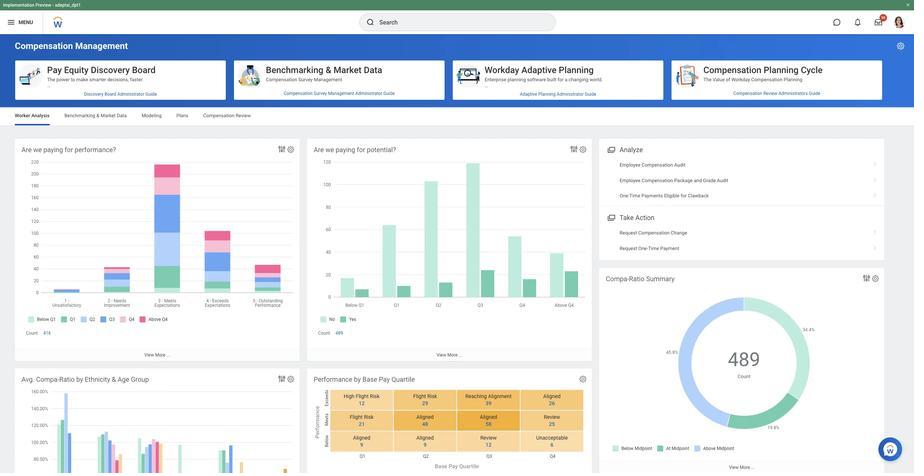 Task type: vqa. For each thing, say whether or not it's contained in the screenshot.
first REQUEST from the bottom of the '489' main content
yes



Task type: describe. For each thing, give the bounding box(es) containing it.
headcount
[[485, 172, 508, 177]]

modern
[[605, 184, 622, 189]]

and up scale,
[[578, 89, 586, 94]]

the inside quickly optimize sales resources, increase rep performance, and improve predictability. create rep capacity plans to meet topline bookings targets. deploy the right quotas and set up balanced territories. collaborate on what-if sales scenarios. get a single source of truth by linking your sales and financial plans.
[[485, 213, 492, 219]]

0 vertical spatial make
[[76, 77, 88, 82]]

compensation management
[[15, 41, 128, 51]]

of inside quickly optimize sales resources, increase rep performance, and improve predictability. create rep capacity plans to meet topline bookings targets. deploy the right quotas and set up balanced territories. collaborate on what-if sales scenarios. get a single source of truth by linking your sales and financial plans.
[[551, 219, 555, 225]]

12 button for 12
[[482, 442, 493, 449]]

are we paying for performance? element
[[15, 139, 300, 361]]

& inside 'tab list'
[[97, 113, 100, 118]]

to up based
[[539, 166, 543, 171]]

2 horizontal spatial view more ... link
[[600, 461, 885, 473]]

12 button for flight
[[355, 400, 366, 407]]

58 button
[[482, 421, 493, 428]]

chevron right image for eligible
[[871, 190, 881, 198]]

unacceptable 6
[[537, 435, 568, 448]]

aligned 58
[[480, 414, 498, 427]]

natural
[[47, 136, 62, 142]]

to right power
[[71, 77, 75, 82]]

12 inside review 12
[[486, 442, 492, 448]]

compensation down compensation planning cycle
[[752, 77, 783, 82]]

for inside list
[[681, 193, 687, 199]]

and right party
[[196, 160, 204, 165]]

0 vertical spatial compa-
[[606, 275, 630, 283]]

view more ... link for potential?
[[307, 349, 592, 361]]

employee for employee compensation package and grade audit
[[620, 178, 641, 183]]

sensitive
[[47, 213, 66, 219]]

2 9 from the left
[[424, 442, 427, 448]]

management for compensation survey management
[[314, 77, 342, 82]]

action
[[636, 214, 655, 222]]

one-time payments eligible for clawback
[[620, 193, 709, 199]]

configure and view chart data image
[[570, 145, 579, 154]]

1 horizontal spatial base
[[435, 463, 448, 470]]

paying for potential?
[[336, 146, 355, 154]]

performance by base pay quartile element
[[307, 368, 592, 473]]

administrator for pay equity discovery board
[[117, 92, 144, 97]]

take action
[[620, 214, 655, 222]]

hr
[[566, 178, 573, 183]]

dynamic
[[638, 166, 656, 171]]

compensation down menu on the left top
[[15, 41, 73, 51]]

planning inside workforce planning take workforce planning to the next level. execute with speed to deliver dynamic headcount and skills-based plans that will drive better business results. strengthen the collaboration between hr and business leaders to optimize workforce plans to achieve your strategic goals with the modern workforce.
[[519, 166, 538, 171]]

2 vertical spatial sales
[[599, 219, 611, 225]]

flight for flight risk 29
[[413, 393, 426, 399]]

analyze
[[620, 146, 643, 154]]

high
[[344, 393, 355, 399]]

1 horizontal spatial take
[[620, 214, 634, 222]]

planning down modeling
[[485, 106, 503, 112]]

workforce inside an intelligent data core. we bring everything—financial and workforce transactions, third-party and legacy application data, budgets and plans, peer benchmarks, and more—into a single system.
[[122, 160, 143, 165]]

and inside 'data—you have tons of it, but how do you make sense of it? workday makes it easy to get a complete picture of your finances, people, and operations so you can make more informed decisions.'
[[205, 95, 213, 100]]

21 button
[[355, 421, 366, 428]]

your inside "augmented analytics to answer your questions. workday combines pattern detection, graph processing, machine learning, and natural language generation to search through millions of data points, and surface insights in simple-to-understand stories."
[[116, 124, 125, 130]]

flexibility
[[704, 124, 724, 130]]

optimize inside quickly optimize sales resources, increase rep performance, and improve predictability. create rep capacity plans to meet topline bookings targets. deploy the right quotas and set up balanced territories. collaborate on what-if sales scenarios. get a single source of truth by linking your sales and financial plans.
[[502, 201, 520, 207]]

will
[[567, 172, 574, 177]]

goals
[[574, 184, 586, 189]]

& left the age
[[112, 376, 116, 383]]

6 button
[[546, 442, 555, 449]]

compensation review
[[203, 113, 251, 118]]

scenarios.
[[485, 219, 507, 225]]

0 vertical spatial you
[[127, 89, 135, 94]]

compensation up it
[[266, 77, 297, 82]]

compensation inside 'tab list'
[[203, 113, 235, 118]]

- inside your business is dynamic, so your planning and forecasting environment should be as well. that's why we built world-class scale, speed and flexibility into the modeling and forecasting capabilities of workday adaptive planning - enterprise planning software anyone can use.
[[632, 101, 633, 106]]

every
[[141, 207, 153, 213]]

of right value
[[726, 77, 731, 82]]

and down create
[[520, 213, 528, 219]]

to left "plan"
[[718, 89, 723, 94]]

bookings
[[603, 207, 623, 213]]

if
[[632, 213, 635, 219]]

view more ... inside compa-ratio summary element
[[730, 465, 755, 470]]

worker analysis
[[15, 113, 50, 118]]

menu group image for take action
[[606, 212, 616, 222]]

planning up is
[[508, 77, 526, 82]]

granular
[[91, 201, 108, 207]]

12 inside high flight risk 12
[[359, 400, 365, 406]]

to inside quickly optimize sales resources, increase rep performance, and improve predictability. create rep capacity plans to meet topline bookings targets. deploy the right quotas and set up balanced territories. collaborate on what-if sales scenarios. get a single source of truth by linking your sales and financial plans.
[[570, 207, 574, 213]]

employee compensation audit
[[620, 162, 686, 168]]

manage
[[731, 124, 748, 130]]

speed inside workforce planning take workforce planning to the next level. execute with speed to deliver dynamic headcount and skills-based plans that will drive better business results. strengthen the collaboration between hr and business leaders to optimize workforce plans to achieve your strategic goals with the modern workforce.
[[603, 166, 616, 171]]

aligned down 21 button
[[353, 435, 371, 441]]

smarter
[[89, 77, 106, 82]]

and down that's
[[506, 101, 514, 106]]

the for pay equity discovery board
[[47, 77, 55, 82]]

0 vertical spatial base
[[363, 376, 378, 383]]

preview
[[36, 3, 51, 8]]

for up adaptive planning administrator guide
[[558, 77, 564, 82]]

0 vertical spatial board
[[132, 65, 156, 75]]

quickly inside quickly optimize sales resources, increase rep performance, and improve predictability. create rep capacity plans to meet topline bookings targets. deploy the right quotas and set up balanced territories. collaborate on what-if sales scenarios. get a single source of truth by linking your sales and financial plans.
[[485, 201, 501, 207]]

can inside your business is dynamic, so your planning and forecasting environment should be as well. that's why we built world-class scale, speed and flexibility into the modeling and forecasting capabilities of workday adaptive planning - enterprise planning software anyone can use.
[[541, 106, 549, 112]]

489 for 489
[[336, 331, 343, 336]]

configure and view chart data image for avg. compa-ratio by ethnicity & age group
[[278, 374, 286, 383]]

more
[[108, 101, 120, 106]]

plans.
[[640, 219, 653, 225]]

configure and view chart data image for are we paying for performance?
[[278, 145, 286, 154]]

compensation inside "link"
[[284, 91, 313, 96]]

and up goals
[[574, 178, 582, 183]]

achieve
[[526, 184, 542, 189]]

picture
[[136, 95, 151, 100]]

review inside compensation review administrators guide link
[[764, 91, 778, 96]]

the down security at the top of the page
[[83, 201, 90, 207]]

1 9 from the left
[[361, 442, 363, 448]]

your down boards
[[194, 207, 203, 213]]

of inside "augmented analytics to answer your questions. workday combines pattern detection, graph processing, machine learning, and natural language generation to search through millions of data points, and surface insights in simple-to-understand stories."
[[165, 136, 169, 142]]

risk inside high flight risk 12
[[370, 393, 380, 399]]

and left flexibility
[[604, 95, 612, 100]]

boards
[[184, 201, 199, 207]]

compensation down plans.
[[639, 230, 670, 236]]

core.
[[87, 154, 98, 159]]

& up compensation survey management administrator guide
[[326, 65, 332, 75]]

the left next
[[544, 166, 551, 171]]

1 vertical spatial business
[[601, 172, 620, 177]]

decisions.
[[141, 101, 163, 106]]

your business is dynamic, so your planning and forecasting environment should be as well. that's why we built world-class scale, speed and flexibility into the modeling and forecasting capabilities of workday adaptive planning - enterprise planning software anyone can use.
[[485, 89, 656, 112]]

1 9 button from the left
[[356, 442, 365, 449]]

flexibility to manage changes and execute quickly
[[704, 124, 812, 130]]

and left plans,
[[102, 166, 110, 171]]

adaptive inside your business is dynamic, so your planning and forecasting environment should be as well. that's why we built world-class scale, speed and flexibility into the modeling and forecasting capabilities of workday adaptive planning - enterprise planning software anyone can use.
[[592, 101, 611, 106]]

discovery board administrator guide
[[84, 92, 157, 97]]

to down results.
[[620, 178, 625, 183]]

of down 'sense'
[[152, 95, 156, 100]]

by inside the performance by base pay quartile element
[[354, 376, 361, 383]]

take inside workforce planning take workforce planning to the next level. execute with speed to deliver dynamic headcount and skills-based plans that will drive better business results. strengthen the collaboration between hr and business leaders to optimize workforce plans to achieve your strategic goals with the modern workforce.
[[485, 166, 495, 171]]

can inside 'data—you have tons of it, but how do you make sense of it? workday makes it easy to get a complete picture of your finances, people, and operations so you can make more informed decisions.'
[[86, 101, 94, 106]]

financial
[[621, 219, 639, 225]]

the down 'leaders'
[[597, 184, 604, 189]]

0 horizontal spatial compa-
[[36, 376, 59, 383]]

2 aligned 9 from the left
[[417, 435, 434, 448]]

list for take action
[[600, 225, 885, 256]]

to up "pattern"
[[93, 124, 98, 130]]

1 vertical spatial market
[[101, 113, 116, 118]]

and up surface
[[206, 130, 214, 136]]

we for are we paying for performance?
[[33, 146, 42, 154]]

survey for compensation survey management administrator guide
[[314, 91, 327, 96]]

planning inside "link"
[[539, 92, 556, 97]]

that
[[558, 172, 566, 177]]

request for request one-time payment
[[620, 246, 638, 251]]

to down detection, on the top
[[108, 136, 112, 142]]

environment
[[613, 89, 640, 94]]

1 vertical spatial sales
[[636, 213, 647, 219]]

compensation up value
[[704, 65, 762, 75]]

everything—financial
[[67, 160, 111, 165]]

graph
[[128, 130, 140, 136]]

is
[[516, 89, 520, 94]]

for left ad
[[200, 201, 206, 207]]

1 horizontal spatial quickly
[[797, 124, 812, 130]]

planning up administrators
[[784, 77, 803, 82]]

1 vertical spatial discovery
[[84, 92, 104, 97]]

business inside your business is dynamic, so your planning and forecasting environment should be as well. that's why we built world-class scale, speed and flexibility into the modeling and forecasting capabilities of workday adaptive planning - enterprise planning software anyone can use.
[[496, 89, 515, 94]]

1 vertical spatial forecasting
[[515, 101, 540, 106]]

data inside "augmented analytics to answer your questions. workday combines pattern detection, graph processing, machine learning, and natural language generation to search through millions of data points, and surface insights in simple-to-understand stories."
[[171, 136, 180, 142]]

more inside compa-ratio summary element
[[740, 465, 751, 470]]

age
[[118, 376, 129, 383]]

and right changes
[[769, 124, 777, 130]]

performance for performance
[[314, 406, 321, 439]]

more for potential?
[[448, 353, 458, 358]]

notifications large image
[[855, 19, 862, 26]]

of left the it,
[[92, 89, 96, 94]]

1 vertical spatial one-
[[639, 246, 649, 251]]

0 vertical spatial quartile
[[392, 376, 415, 383]]

be
[[485, 95, 490, 100]]

0 vertical spatial plans
[[545, 172, 556, 177]]

balanced
[[544, 213, 563, 219]]

cycle
[[801, 65, 823, 75]]

implementation
[[3, 3, 34, 8]]

the right the strengthen
[[510, 178, 516, 183]]

1 vertical spatial workforce
[[496, 166, 518, 171]]

of left it?
[[163, 89, 167, 94]]

to left manage
[[725, 124, 729, 130]]

change
[[671, 230, 688, 236]]

0 horizontal spatial pay
[[47, 65, 62, 75]]

built inside your business is dynamic, so your planning and forecasting environment should be as well. that's why we built world-class scale, speed and flexibility into the modeling and forecasting capabilities of workday adaptive planning - enterprise planning software anyone can use.
[[540, 95, 549, 100]]

within
[[73, 207, 86, 213]]

request for request compensation change
[[620, 230, 638, 236]]

29 button
[[418, 400, 430, 407]]

your inside quickly optimize sales resources, increase rep performance, and improve predictability. create rep capacity plans to meet topline bookings targets. deploy the right quotas and set up balanced territories. collaborate on what-if sales scenarios. get a single source of truth by linking your sales and financial plans.
[[589, 219, 598, 225]]

and down learning,
[[197, 136, 205, 142]]

menu button
[[0, 10, 43, 34]]

meets
[[324, 414, 330, 426]]

planning inside your business is dynamic, so your planning and forecasting environment should be as well. that's why we built world-class scale, speed and flexibility into the modeling and forecasting capabilities of workday adaptive planning - enterprise planning software anyone can use.
[[612, 101, 631, 106]]

are we paying for performance?
[[22, 146, 116, 154]]

1 vertical spatial audit
[[718, 178, 729, 183]]

potential?
[[367, 146, 396, 154]]

guide for compensation planning cycle
[[809, 91, 821, 96]]

request compensation change
[[620, 230, 688, 236]]

0 horizontal spatial audit
[[675, 162, 686, 168]]

1 horizontal spatial market
[[334, 65, 362, 75]]

0 horizontal spatial board
[[105, 92, 116, 97]]

it
[[82, 95, 85, 100]]

1 vertical spatial quartile
[[459, 463, 479, 470]]

1 vertical spatial with
[[587, 184, 596, 189]]

complete
[[115, 95, 135, 100]]

analysis,
[[47, 207, 66, 213]]

0 vertical spatial benchmarking & market data
[[266, 65, 382, 75]]

to left deliver
[[617, 166, 622, 171]]

and up plans,
[[112, 160, 120, 165]]

0 vertical spatial time
[[630, 193, 641, 199]]

48
[[423, 421, 428, 427]]

guide inside compensation survey management administrator guide "link"
[[384, 91, 395, 96]]

configure are we paying for performance? image
[[287, 145, 295, 154]]

1 horizontal spatial data
[[364, 65, 382, 75]]

paying for performance?
[[43, 146, 63, 154]]

are for are we paying for potential?
[[314, 146, 324, 154]]

benchmarking & market data inside 'tab list'
[[64, 113, 127, 118]]

deliver
[[623, 166, 637, 171]]

single inside quickly optimize sales resources, increase rep performance, and improve predictability. create rep capacity plans to meet topline bookings targets. deploy the right quotas and set up balanced territories. collaborate on what-if sales scenarios. get a single source of truth by linking your sales and financial plans.
[[521, 219, 534, 225]]

so inside 'data—you have tons of it, but how do you make sense of it? workday makes it easy to get a complete picture of your finances, people, and operations so you can make more informed decisions.'
[[71, 101, 76, 106]]

compensation up employee compensation package and grade audit
[[642, 162, 674, 168]]

compensation survey management administrator guide
[[284, 91, 395, 96]]

chevron right image for request compensation change
[[871, 228, 881, 235]]

sense
[[149, 89, 162, 94]]

1 vertical spatial they
[[122, 207, 131, 213]]

count inside 489 count
[[738, 374, 751, 379]]

performance for performance by base pay quartile
[[314, 376, 353, 383]]

use
[[133, 207, 140, 213]]

your inside your business is dynamic, so your planning and forecasting environment should be as well. that's why we built world-class scale, speed and flexibility into the modeling and forecasting capabilities of workday adaptive planning - enterprise planning software anyone can use.
[[548, 89, 557, 94]]

get
[[508, 219, 516, 225]]

view more ... for potential?
[[437, 353, 463, 358]]

single inside an intelligent data core. we bring everything—financial and workforce transactions, third-party and legacy application data, budgets and plans, peer benchmarks, and more—into a single system.
[[202, 166, 215, 171]]

ethnicity
[[85, 376, 110, 383]]

simple-
[[70, 142, 86, 148]]

the inside your business is dynamic, so your planning and forecasting environment should be as well. that's why we built world-class scale, speed and flexibility into the modeling and forecasting capabilities of workday adaptive planning - enterprise planning software anyone can use.
[[642, 95, 649, 100]]

1 vertical spatial plans
[[508, 184, 519, 189]]

payments
[[642, 193, 663, 199]]

workforce.
[[623, 184, 646, 189]]

1 horizontal spatial software
[[527, 77, 546, 82]]

0 horizontal spatial you
[[78, 101, 85, 106]]

data inside an intelligent data core. we bring everything—financial and workforce transactions, third-party and legacy application data, budgets and plans, peer benchmarks, and more—into a single system.
[[76, 154, 86, 159]]

why
[[523, 95, 531, 100]]

2 vertical spatial pay
[[449, 463, 458, 470]]

0 vertical spatial they
[[130, 201, 139, 207]]

avg. compa-ratio by ethnicity & age group element
[[15, 368, 300, 473]]

0 vertical spatial sales
[[521, 201, 533, 207]]

1 horizontal spatial administrator
[[356, 91, 383, 96]]

day.
[[154, 207, 163, 213]]

aligned down 48 'button'
[[417, 435, 434, 441]]

strategy
[[754, 89, 771, 94]]

2 vertical spatial workforce
[[485, 184, 507, 189]]

in
[[65, 142, 69, 148]]

0 vertical spatial with
[[593, 166, 602, 171]]

worker
[[15, 113, 30, 118]]

1 horizontal spatial forecasting
[[587, 89, 612, 94]]

0 vertical spatial discovery
[[91, 65, 130, 75]]

your inside workforce planning take workforce planning to the next level. execute with speed to deliver dynamic headcount and skills-based plans that will drive better business results. strengthen the collaboration between hr and business leaders to optimize workforce plans to achieve your strategic goals with the modern workforce.
[[544, 184, 553, 189]]

1 vertical spatial pay
[[379, 376, 390, 383]]

view more ... for performance?
[[145, 353, 170, 358]]

1 vertical spatial time
[[649, 246, 660, 251]]

2 horizontal spatial make
[[136, 89, 148, 94]]

the up remaining
[[87, 207, 94, 213]]

& right "plan"
[[735, 89, 738, 94]]

1 horizontal spatial rep
[[577, 201, 584, 207]]

2 vertical spatial business
[[583, 178, 602, 183]]

source
[[535, 219, 549, 225]]

it?
[[169, 89, 174, 94]]

a
[[47, 195, 50, 201]]

planning inside workforce planning take workforce planning to the next level. execute with speed to deliver dynamic headcount and skills-based plans that will drive better business results. strengthen the collaboration between hr and business leaders to optimize workforce plans to achieve your strategic goals with the modern workforce.
[[508, 160, 527, 165]]

world.
[[590, 77, 603, 82]]

review inside 'tab list'
[[236, 113, 251, 118]]

consistent
[[51, 195, 74, 201]]

enterprise
[[634, 101, 656, 106]]

2 9 button from the left
[[420, 442, 428, 449]]

workday up enterprise
[[485, 65, 520, 75]]

489 main content
[[0, 34, 915, 473]]

... inside compa-ratio summary element
[[752, 465, 755, 470]]

we inside your business is dynamic, so your planning and forecasting environment should be as well. that's why we built world-class scale, speed and flexibility into the modeling and forecasting capabilities of workday adaptive planning - enterprise planning software anyone can use.
[[533, 95, 539, 100]]

augmented
[[47, 124, 72, 130]]

chevron right image inside employee compensation audit link
[[871, 160, 881, 167]]

and down bookings
[[612, 219, 620, 225]]

aligned for 58 button
[[480, 414, 498, 420]]

0 horizontal spatial one-
[[620, 193, 630, 199]]



Task type: locate. For each thing, give the bounding box(es) containing it.
guide inside adaptive planning administrator guide "link"
[[585, 92, 597, 97]]

1 vertical spatial software
[[505, 106, 523, 112]]

489 button inside are we paying for potential? 'element'
[[336, 330, 344, 336]]

and down transactions,
[[165, 166, 173, 171]]

discovery board administrator guide link
[[15, 89, 226, 100]]

1 vertical spatial make
[[136, 89, 148, 94]]

chevron right image
[[871, 175, 881, 182], [871, 228, 881, 235]]

0 horizontal spatial 12 button
[[355, 400, 366, 407]]

configure and view chart data image
[[278, 145, 286, 154], [863, 274, 872, 283], [278, 374, 286, 383]]

class
[[564, 95, 575, 100]]

... inside are we paying for performance? element
[[167, 353, 170, 358]]

paying left potential?
[[336, 146, 355, 154]]

with inside a consistent security model for self-service. give your teams the granular reporting they need with discovery boards for ad hoc analysis, all within the applications they use every day. and count on your sensitive data remaining secure.
[[152, 201, 161, 207]]

1 horizontal spatial speed
[[603, 166, 616, 171]]

0 vertical spatial management
[[75, 41, 128, 51]]

performance left meets
[[314, 406, 321, 439]]

1 vertical spatial quickly
[[485, 201, 501, 207]]

1 vertical spatial employee
[[620, 178, 641, 183]]

2 performance from the top
[[314, 406, 321, 439]]

1 vertical spatial configure and view chart data image
[[863, 274, 872, 283]]

view inside compa-ratio summary element
[[730, 465, 739, 470]]

aligned for the 26 button
[[544, 393, 561, 399]]

with right goals
[[587, 184, 596, 189]]

0 horizontal spatial execute
[[575, 166, 592, 171]]

1 paying from the left
[[43, 146, 63, 154]]

... for performance?
[[167, 353, 170, 358]]

are for are we paying for performance?
[[22, 146, 32, 154]]

anyone
[[525, 106, 540, 112]]

1 vertical spatial so
[[71, 101, 76, 106]]

what-
[[620, 213, 632, 219]]

more inside are we paying for potential? 'element'
[[448, 353, 458, 358]]

0 vertical spatial execute
[[778, 124, 795, 130]]

for left self-
[[108, 195, 114, 201]]

quickly
[[797, 124, 812, 130], [485, 201, 501, 207]]

1 vertical spatial base
[[435, 463, 448, 470]]

millions
[[147, 136, 164, 142]]

1 vertical spatial compa-
[[36, 376, 59, 383]]

2 horizontal spatial view more ...
[[730, 465, 755, 470]]

configure and view chart data image left configure are we paying for performance? 'icon'
[[278, 145, 286, 154]]

management inside "link"
[[328, 91, 355, 96]]

optimize
[[626, 178, 644, 183], [502, 201, 520, 207]]

1 vertical spatial 489
[[728, 348, 761, 371]]

market up 'answer' on the top
[[101, 113, 116, 118]]

legacy
[[205, 160, 219, 165]]

2 horizontal spatial view
[[730, 465, 739, 470]]

0 horizontal spatial rep
[[530, 207, 537, 213]]

workforce
[[122, 160, 143, 165], [496, 166, 518, 171], [485, 184, 507, 189]]

search
[[114, 136, 128, 142]]

workday
[[485, 65, 520, 75], [732, 77, 751, 82], [47, 95, 66, 100], [572, 101, 591, 106], [47, 130, 66, 136]]

Search Workday  search field
[[380, 14, 541, 30]]

of down machine on the top
[[165, 136, 169, 142]]

30 button
[[871, 14, 888, 30]]

optimize up quotas on the top
[[502, 201, 520, 207]]

tab list inside 489 main content
[[7, 108, 907, 125]]

and inside list
[[694, 178, 702, 183]]

0 horizontal spatial time
[[630, 193, 641, 199]]

menu group image
[[606, 144, 616, 154], [606, 212, 616, 222]]

view for potential?
[[437, 353, 447, 358]]

next
[[552, 166, 561, 171]]

by down territories.
[[567, 219, 572, 225]]

0 vertical spatial market
[[334, 65, 362, 75]]

q3
[[487, 454, 492, 459]]

so down makes
[[71, 101, 76, 106]]

chevron right image for payment
[[871, 243, 881, 250]]

for up intelligent
[[65, 146, 73, 154]]

data inside a consistent security model for self-service. give your teams the granular reporting they need with discovery boards for ad hoc analysis, all within the applications they use every day. and count on your sensitive data remaining secure.
[[67, 213, 77, 219]]

your down consistent
[[58, 201, 67, 207]]

are we paying for potential?
[[314, 146, 396, 154]]

2 horizontal spatial by
[[567, 219, 572, 225]]

speed up 'leaders'
[[603, 166, 616, 171]]

plans inside quickly optimize sales resources, increase rep performance, and improve predictability. create rep capacity plans to meet topline bookings targets. deploy the right quotas and set up balanced territories. collaborate on what-if sales scenarios. get a single source of truth by linking your sales and financial plans.
[[557, 207, 569, 213]]

decisions,
[[107, 77, 129, 82]]

9
[[361, 442, 363, 448], [424, 442, 427, 448]]

0 vertical spatial can
[[86, 101, 94, 106]]

execute right changes
[[778, 124, 795, 130]]

skills-
[[518, 172, 530, 177]]

1 request from the top
[[620, 230, 638, 236]]

count inside are we paying for performance? element
[[26, 331, 38, 336]]

0 horizontal spatial data
[[117, 113, 127, 118]]

1 horizontal spatial so
[[542, 89, 547, 94]]

a inside quickly optimize sales resources, increase rep performance, and improve predictability. create rep capacity plans to meet topline bookings targets. deploy the right quotas and set up balanced territories. collaborate on what-if sales scenarios. get a single source of truth by linking your sales and financial plans.
[[517, 219, 520, 225]]

so inside your business is dynamic, so your planning and forecasting environment should be as well. that's why we built world-class scale, speed and flexibility into the modeling and forecasting capabilities of workday adaptive planning - enterprise planning software anyone can use.
[[542, 89, 547, 94]]

flight inside flight risk 21
[[350, 414, 363, 420]]

power
[[56, 77, 70, 82]]

and left the grade at right top
[[694, 178, 702, 183]]

6
[[551, 442, 554, 448]]

1 horizontal spatial the
[[704, 77, 712, 82]]

and up bookings
[[614, 201, 622, 207]]

so down enterprise planning software built for a changing world.
[[542, 89, 547, 94]]

benchmarking & market data up 'answer' on the top
[[64, 113, 127, 118]]

1 horizontal spatial paying
[[336, 146, 355, 154]]

more—into
[[174, 166, 197, 171]]

risk for flight risk 21
[[364, 414, 374, 420]]

processing,
[[141, 130, 166, 136]]

2 chevron right image from the top
[[871, 228, 881, 235]]

justify image
[[7, 18, 16, 27]]

2 are from the left
[[314, 146, 324, 154]]

and left skills-
[[509, 172, 517, 177]]

your inside 'data—you have tons of it, but how do you make sense of it? workday makes it easy to get a complete picture of your finances, people, and operations so you can make more informed decisions.'
[[158, 95, 167, 100]]

0 horizontal spatial so
[[71, 101, 76, 106]]

3 chevron right image from the top
[[871, 243, 881, 250]]

2 chevron right image from the top
[[871, 190, 881, 198]]

time up improve
[[630, 193, 641, 199]]

data—you
[[47, 89, 69, 94]]

flight for flight risk 21
[[350, 414, 363, 420]]

1 chevron right image from the top
[[871, 160, 881, 167]]

business down better
[[583, 178, 602, 183]]

2 request from the top
[[620, 246, 638, 251]]

the up enterprise at right top
[[642, 95, 649, 100]]

1 vertical spatial data
[[117, 113, 127, 118]]

employee up results.
[[620, 162, 641, 168]]

0 vertical spatial take
[[485, 166, 495, 171]]

planning up skills-
[[519, 166, 538, 171]]

1 horizontal spatial are
[[314, 146, 324, 154]]

2 horizontal spatial we
[[533, 95, 539, 100]]

group
[[131, 376, 149, 383]]

1 vertical spatial management
[[314, 77, 342, 82]]

hoc
[[214, 201, 222, 207]]

survey inside "link"
[[314, 91, 327, 96]]

planning up the changing
[[559, 65, 594, 75]]

ratio left summary
[[630, 275, 645, 283]]

application
[[47, 166, 71, 171]]

a inside 'data—you have tons of it, but how do you make sense of it? workday makes it easy to get a complete picture of your finances, people, and operations so you can make more informed decisions.'
[[111, 95, 114, 100]]

2 vertical spatial management
[[328, 91, 355, 96]]

configure performance by base pay quartile image
[[579, 375, 587, 383]]

of inside your business is dynamic, so your planning and forecasting environment should be as well. that's why we built world-class scale, speed and flexibility into the modeling and forecasting capabilities of workday adaptive planning - enterprise planning software anyone can use.
[[567, 101, 571, 106]]

0 vertical spatial optimize
[[626, 178, 644, 183]]

12 up q3
[[486, 442, 492, 448]]

close environment banner image
[[907, 3, 911, 7]]

9 button up q2
[[420, 442, 428, 449]]

an
[[47, 154, 53, 159]]

sales up create
[[521, 201, 533, 207]]

21
[[359, 421, 365, 427]]

the left right
[[485, 213, 492, 219]]

2 vertical spatial chevron right image
[[871, 243, 881, 250]]

guide for pay equity discovery board
[[146, 92, 157, 97]]

make up picture
[[136, 89, 148, 94]]

guide for workday adaptive planning
[[585, 92, 597, 97]]

configure are we paying for potential? image
[[579, 145, 587, 154]]

search image
[[366, 18, 375, 27]]

0 vertical spatial 489
[[336, 331, 343, 336]]

view for performance?
[[145, 353, 154, 358]]

applications
[[95, 207, 121, 213]]

are inside are we paying for potential? 'element'
[[314, 146, 324, 154]]

configure and view chart data image inside are we paying for performance? element
[[278, 145, 286, 154]]

performance up 'exceeds'
[[314, 376, 353, 383]]

request compensation change link
[[600, 225, 885, 241]]

adaptive inside "link"
[[520, 92, 538, 97]]

clawback
[[688, 193, 709, 199]]

tab list
[[7, 108, 907, 125]]

easy
[[86, 95, 96, 100]]

1 performance from the top
[[314, 376, 353, 383]]

risk for flight risk 29
[[428, 393, 437, 399]]

forecasting down why
[[515, 101, 540, 106]]

1 horizontal spatial execute
[[778, 124, 795, 130]]

survey for compensation survey management
[[299, 77, 313, 82]]

a inside an intelligent data core. we bring everything—financial and workforce transactions, third-party and legacy application data, budgets and plans, peer benchmarks, and more—into a single system.
[[198, 166, 201, 171]]

1 employee from the top
[[620, 162, 641, 168]]

1 horizontal spatial more
[[448, 353, 458, 358]]

the left value
[[704, 77, 712, 82]]

1 horizontal spatial benchmarking
[[266, 65, 324, 75]]

1 vertical spatial chevron right image
[[871, 228, 881, 235]]

profile logan mcneil image
[[894, 16, 906, 30]]

are
[[22, 146, 32, 154], [314, 146, 324, 154]]

audit
[[675, 162, 686, 168], [718, 178, 729, 183]]

guide inside discovery board administrator guide link
[[146, 92, 157, 97]]

compensation up surface
[[203, 113, 235, 118]]

built down workday adaptive planning
[[548, 77, 557, 82]]

aligned for 48 'button'
[[417, 414, 434, 420]]

more for performance?
[[155, 353, 166, 358]]

416 button
[[43, 330, 52, 336]]

1 horizontal spatial benchmarking & market data
[[266, 65, 382, 75]]

489 for 489 count
[[728, 348, 761, 371]]

1 horizontal spatial 489 button
[[728, 347, 762, 373]]

rep up meet
[[577, 201, 584, 207]]

chevron right image inside one-time payments eligible for clawback link
[[871, 190, 881, 198]]

into
[[633, 95, 641, 100]]

aligned 26
[[544, 393, 561, 406]]

can down easy
[[86, 101, 94, 106]]

0 horizontal spatial administrator
[[117, 92, 144, 97]]

administrator
[[356, 91, 383, 96], [117, 92, 144, 97], [557, 92, 584, 97]]

planning down flexibility
[[612, 101, 631, 106]]

adaptive right is
[[520, 92, 538, 97]]

2 menu group image from the top
[[606, 212, 616, 222]]

inbox large image
[[875, 19, 883, 26]]

0 horizontal spatial ...
[[167, 353, 170, 358]]

based
[[530, 172, 544, 177]]

finances,
[[168, 95, 187, 100]]

budgets
[[84, 166, 101, 171]]

quickly up predictability.
[[485, 201, 501, 207]]

view more ... inside are we paying for potential? 'element'
[[437, 353, 463, 358]]

25 button
[[545, 421, 556, 428]]

view more ... link for performance?
[[15, 349, 300, 361]]

489 button inside compa-ratio summary element
[[728, 347, 762, 373]]

optimize inside workforce planning take workforce planning to the next level. execute with speed to deliver dynamic headcount and skills-based plans that will drive better business results. strengthen the collaboration between hr and business leaders to optimize workforce plans to achieve your strategic goals with the modern workforce.
[[626, 178, 644, 183]]

489 inside compa-ratio summary element
[[728, 348, 761, 371]]

predictability.
[[485, 207, 514, 213]]

adaptive planning administrator guide
[[520, 92, 597, 97]]

ability to plan & define strategy
[[704, 89, 771, 94]]

9 button up "q1"
[[356, 442, 365, 449]]

list containing employee compensation audit
[[600, 157, 885, 203]]

benefits
[[287, 136, 304, 142]]

q2
[[423, 454, 429, 459]]

2 the from the left
[[704, 77, 712, 82]]

your down 'sense'
[[158, 95, 167, 100]]

forecasting down world.
[[587, 89, 612, 94]]

workday up "ability to plan & define strategy"
[[732, 77, 751, 82]]

planning up capabilities
[[539, 92, 556, 97]]

0 vertical spatial list
[[600, 157, 885, 203]]

software down that's
[[505, 106, 523, 112]]

flight up 29 button
[[413, 393, 426, 399]]

39
[[486, 400, 492, 406]]

a left the changing
[[565, 77, 568, 82]]

understand
[[92, 142, 116, 148]]

12 button up q3
[[482, 442, 493, 449]]

list
[[600, 157, 885, 203], [600, 225, 885, 256]]

you down it at the left
[[78, 101, 85, 106]]

eligible
[[665, 193, 680, 199]]

benchmarking inside 'tab list'
[[64, 113, 95, 118]]

management
[[75, 41, 128, 51], [314, 77, 342, 82], [328, 91, 355, 96]]

a right get
[[111, 95, 114, 100]]

more
[[155, 353, 166, 358], [448, 353, 458, 358], [740, 465, 751, 470]]

0 vertical spatial built
[[548, 77, 557, 82]]

aligned up 58
[[480, 414, 498, 420]]

operations
[[47, 101, 70, 106]]

0 vertical spatial benchmarking
[[266, 65, 324, 75]]

to down the it,
[[97, 95, 102, 100]]

of down class
[[567, 101, 571, 106]]

0 vertical spatial survey
[[299, 77, 313, 82]]

to inside 'data—you have tons of it, but how do you make sense of it? workday makes it easy to get a complete picture of your finances, people, and operations so you can make more informed decisions.'
[[97, 95, 102, 100]]

1 vertical spatial list
[[600, 225, 885, 256]]

... for potential?
[[459, 353, 463, 358]]

reaching alignment 39
[[466, 393, 512, 406]]

management for compensation survey management administrator guide
[[328, 91, 355, 96]]

adaptive
[[522, 65, 557, 75], [520, 92, 538, 97], [592, 101, 611, 106]]

paying inside 'element'
[[336, 146, 355, 154]]

we inside 'element'
[[326, 146, 334, 154]]

aligned 9 up q2
[[417, 435, 434, 448]]

increase
[[557, 201, 576, 207]]

execute inside workforce planning take workforce planning to the next level. execute with speed to deliver dynamic headcount and skills-based plans that will drive better business results. strengthen the collaboration between hr and business leaders to optimize workforce plans to achieve your strategic goals with the modern workforce.
[[575, 166, 592, 171]]

- inside menu banner
[[52, 3, 54, 8]]

should
[[641, 89, 655, 94]]

we for are we paying for potential?
[[326, 146, 334, 154]]

workday down data—you
[[47, 95, 66, 100]]

0 horizontal spatial -
[[52, 3, 54, 8]]

1 horizontal spatial by
[[354, 376, 361, 383]]

planning
[[559, 65, 594, 75], [764, 65, 799, 75], [784, 77, 803, 82], [539, 92, 556, 97], [612, 101, 631, 106], [508, 160, 527, 165]]

0 horizontal spatial are
[[22, 146, 32, 154]]

workforce up headcount
[[496, 166, 518, 171]]

0 vertical spatial audit
[[675, 162, 686, 168]]

list containing request compensation change
[[600, 225, 885, 256]]

2 employee from the top
[[620, 178, 641, 183]]

to up territories.
[[570, 207, 574, 213]]

1 vertical spatial ratio
[[59, 376, 75, 383]]

1 vertical spatial rep
[[530, 207, 537, 213]]

to down collaboration
[[521, 184, 525, 189]]

by inside avg. compa-ratio by ethnicity & age group element
[[76, 376, 83, 383]]

0 vertical spatial on
[[187, 207, 192, 213]]

speed inside your business is dynamic, so your planning and forecasting environment should be as well. that's why we built world-class scale, speed and flexibility into the modeling and forecasting capabilities of workday adaptive planning - enterprise planning software anyone can use.
[[590, 95, 603, 100]]

1 vertical spatial benchmarking
[[64, 113, 95, 118]]

right
[[493, 213, 503, 219]]

2 horizontal spatial ...
[[752, 465, 755, 470]]

time down 'request compensation change' on the top right of the page
[[649, 246, 660, 251]]

base
[[363, 376, 378, 383], [435, 463, 448, 470]]

employee compensation package and grade audit
[[620, 178, 729, 183]]

planning up class
[[559, 89, 577, 94]]

are right configure are we paying for performance? 'icon'
[[314, 146, 324, 154]]

0 vertical spatial request
[[620, 230, 638, 236]]

1 horizontal spatial compa-
[[606, 275, 630, 283]]

optimize up workforce. at the top right of the page
[[626, 178, 644, 183]]

on inside quickly optimize sales resources, increase rep performance, and improve predictability. create rep capacity plans to meet topline bookings targets. deploy the right quotas and set up balanced territories. collaborate on what-if sales scenarios. get a single source of truth by linking your sales and financial plans.
[[613, 213, 619, 219]]

9 up "q1"
[[361, 442, 363, 448]]

menu banner
[[0, 0, 915, 34]]

list for analyze
[[600, 157, 885, 203]]

administrator for workday adaptive planning
[[557, 92, 584, 97]]

0 horizontal spatial base
[[363, 376, 378, 383]]

0 horizontal spatial ratio
[[59, 376, 75, 383]]

planning up compensation review administrators guide at the right top of page
[[764, 65, 799, 75]]

data down machine on the top
[[171, 136, 180, 142]]

discovery
[[162, 201, 183, 207]]

1 horizontal spatial aligned 9
[[417, 435, 434, 448]]

business
[[266, 136, 286, 142]]

enterprise
[[485, 77, 507, 82]]

the for compensation planning cycle
[[704, 77, 712, 82]]

12
[[359, 400, 365, 406], [486, 442, 492, 448]]

1 horizontal spatial pay
[[379, 376, 390, 383]]

a right get on the right top of the page
[[517, 219, 520, 225]]

we
[[47, 160, 54, 165]]

12 button down high
[[355, 400, 366, 407]]

what
[[266, 89, 277, 94]]

chevron right image inside employee compensation package and grade audit link
[[871, 175, 881, 182]]

view more ... inside are we paying for performance? element
[[145, 353, 170, 358]]

package
[[675, 178, 693, 183]]

0 vertical spatial one-
[[620, 193, 630, 199]]

employee for employee compensation audit
[[620, 162, 641, 168]]

benchmarking up compensation survey management at the left top
[[266, 65, 324, 75]]

your up world-
[[548, 89, 557, 94]]

configure and view chart data image for compa-ratio summary
[[863, 274, 872, 283]]

2 vertical spatial plans
[[557, 207, 569, 213]]

menu group image for analyze
[[606, 144, 616, 154]]

chevron right image
[[871, 160, 881, 167], [871, 190, 881, 198], [871, 243, 881, 250]]

and
[[578, 89, 586, 94], [205, 95, 213, 100], [604, 95, 612, 100], [506, 101, 514, 106], [769, 124, 777, 130], [206, 130, 214, 136], [197, 136, 205, 142], [112, 160, 120, 165], [196, 160, 204, 165], [102, 166, 110, 171], [165, 166, 173, 171], [509, 172, 517, 177], [694, 178, 702, 183], [574, 178, 582, 183], [614, 201, 622, 207], [520, 213, 528, 219], [612, 219, 620, 225]]

grade
[[704, 178, 716, 183]]

1 horizontal spatial ratio
[[630, 275, 645, 283]]

collaborate
[[587, 213, 612, 219]]

your down between
[[544, 184, 553, 189]]

view more ...
[[145, 353, 170, 358], [437, 353, 463, 358], [730, 465, 755, 470]]

0 horizontal spatial view more ...
[[145, 353, 170, 358]]

on inside a consistent security model for self-service. give your teams the granular reporting they need with discovery boards for ad hoc analysis, all within the applications they use every day. and count on your sensitive data remaining secure.
[[187, 207, 192, 213]]

1 horizontal spatial audit
[[718, 178, 729, 183]]

workday up natural
[[47, 130, 66, 136]]

more inside are we paying for performance? element
[[155, 353, 166, 358]]

the left power
[[47, 77, 55, 82]]

0 horizontal spatial quickly
[[485, 201, 501, 207]]

menu group image left analyze
[[606, 144, 616, 154]]

board up more
[[105, 92, 116, 97]]

by up high
[[354, 376, 361, 383]]

count for are we paying for performance?
[[26, 331, 38, 336]]

people,
[[188, 95, 204, 100]]

employee compensation package and grade audit link
[[600, 173, 885, 188]]

take down the targets.
[[620, 214, 634, 222]]

58
[[486, 421, 492, 427]]

how
[[110, 89, 119, 94]]

menu
[[19, 19, 33, 25]]

take down 'workforce'
[[485, 166, 495, 171]]

flight inside high flight risk 12
[[356, 393, 369, 399]]

1 aligned 9 from the left
[[353, 435, 371, 448]]

0 horizontal spatial make
[[76, 77, 88, 82]]

chevron right image inside the request compensation change link
[[871, 228, 881, 235]]

tab list containing worker analysis
[[7, 108, 907, 125]]

configure this page image
[[897, 42, 906, 50]]

can
[[86, 101, 94, 106], [541, 106, 549, 112]]

0 horizontal spatial on
[[187, 207, 192, 213]]

chevron right image inside request one-time payment link
[[871, 243, 881, 250]]

1 horizontal spatial 489
[[728, 348, 761, 371]]

flight inside 'flight risk 29'
[[413, 393, 426, 399]]

workforce up peer
[[122, 160, 143, 165]]

risk inside flight risk 21
[[364, 414, 374, 420]]

workday inside "augmented analytics to answer your questions. workday combines pattern detection, graph processing, machine learning, and natural language generation to search through millions of data points, and surface insights in simple-to-understand stories."
[[47, 130, 66, 136]]

0 vertical spatial software
[[527, 77, 546, 82]]

create
[[515, 207, 529, 213]]

0 vertical spatial performance
[[314, 376, 353, 383]]

1 the from the left
[[47, 77, 55, 82]]

configure avg. compa-ratio by ethnicity & age group image
[[287, 375, 295, 383]]

view inside are we paying for performance? element
[[145, 353, 154, 358]]

q1
[[360, 454, 366, 459]]

single down set
[[521, 219, 534, 225]]

targets.
[[624, 207, 641, 213]]

workday inside your business is dynamic, so your planning and forecasting environment should be as well. that's why we built world-class scale, speed and flexibility into the modeling and forecasting capabilities of workday adaptive planning - enterprise planning software anyone can use.
[[572, 101, 591, 106]]

guide inside compensation review administrators guide link
[[809, 91, 821, 96]]

workday inside 'data—you have tons of it, but how do you make sense of it? workday makes it easy to get a complete picture of your finances, people, and operations so you can make more informed decisions.'
[[47, 95, 66, 100]]

quartile
[[392, 376, 415, 383], [459, 463, 479, 470]]

the power to make smarter decisions, faster.
[[47, 77, 144, 82]]

compa-ratio summary element
[[600, 268, 885, 473]]

2 paying from the left
[[336, 146, 355, 154]]

1 horizontal spatial count
[[318, 331, 330, 336]]

1 menu group image from the top
[[606, 144, 616, 154]]

chevron right image for employee compensation package and grade audit
[[871, 175, 881, 182]]

view inside are we paying for potential? 'element'
[[437, 353, 447, 358]]

2 list from the top
[[600, 225, 885, 256]]

for inside 'element'
[[357, 146, 365, 154]]

0 vertical spatial adaptive
[[522, 65, 557, 75]]

results.
[[621, 172, 637, 177]]

strategic
[[554, 184, 573, 189]]

25
[[549, 421, 555, 427]]

compensation planning cycle
[[704, 65, 823, 75]]

- right the preview
[[52, 3, 54, 8]]

1 vertical spatial menu group image
[[606, 212, 616, 222]]

count for are we paying for potential?
[[318, 331, 330, 336]]

0 horizontal spatial benchmarking
[[64, 113, 95, 118]]

1 chevron right image from the top
[[871, 175, 881, 182]]

1 list from the top
[[600, 157, 885, 203]]

count inside are we paying for potential? 'element'
[[318, 331, 330, 336]]

489 inside button
[[336, 331, 343, 336]]

are we paying for potential? element
[[307, 139, 592, 361]]

1 are from the left
[[22, 146, 32, 154]]

1 horizontal spatial survey
[[314, 91, 327, 96]]

2 horizontal spatial more
[[740, 465, 751, 470]]

by inside quickly optimize sales resources, increase rep performance, and improve predictability. create rep capacity plans to meet topline bookings targets. deploy the right quotas and set up balanced territories. collaborate on what-if sales scenarios. get a single source of truth by linking your sales and financial plans.
[[567, 219, 572, 225]]

0 vertical spatial rep
[[577, 201, 584, 207]]

1 horizontal spatial make
[[95, 101, 107, 106]]

configure compa-ratio summary image
[[872, 275, 880, 283]]

2 vertical spatial with
[[152, 201, 161, 207]]

are inside are we paying for performance? element
[[22, 146, 32, 154]]

compensation down dynamic
[[642, 178, 674, 183]]

software inside your business is dynamic, so your planning and forecasting environment should be as well. that's why we built world-class scale, speed and flexibility into the modeling and forecasting capabilities of workday adaptive planning - enterprise planning software anyone can use.
[[505, 106, 523, 112]]

1 vertical spatial on
[[613, 213, 619, 219]]

1 horizontal spatial board
[[132, 65, 156, 75]]

they up use
[[130, 201, 139, 207]]

compensation down the value of workday compensation planning at the top
[[734, 91, 763, 96]]

adaptive planning administrator guide link
[[453, 89, 664, 100]]



